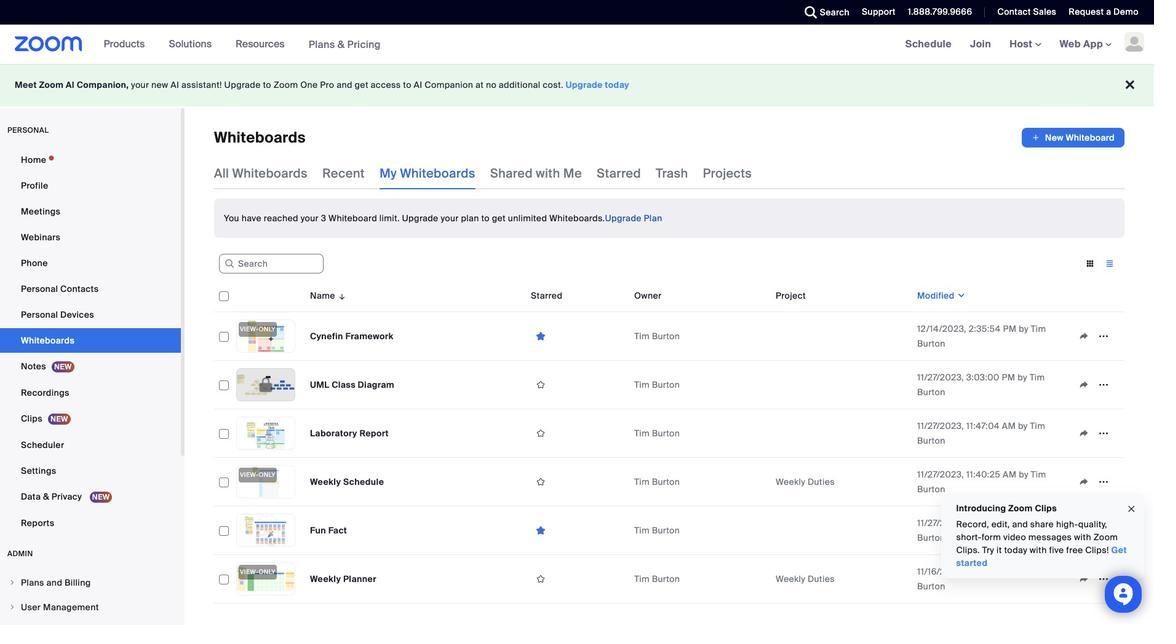 Task type: describe. For each thing, give the bounding box(es) containing it.
personal devices link
[[0, 303, 181, 327]]

profile picture image
[[1125, 32, 1145, 52]]

click to star the whiteboard weekly schedule image
[[531, 477, 551, 488]]

& for privacy
[[43, 492, 49, 503]]

quality,
[[1079, 519, 1108, 530]]

schedule inside meetings navigation
[[906, 38, 952, 50]]

fun fact
[[310, 526, 347, 537]]

right image
[[9, 604, 16, 612]]

view-only for weekly planner
[[240, 569, 276, 577]]

tim inside '12/14/2023, 2:35:54 pm by tim burton'
[[1031, 324, 1047, 335]]

11/27/2023, 11:47:04 am by tim burton
[[918, 421, 1046, 447]]

am for 8:12:01
[[998, 567, 1011, 578]]

share
[[1031, 519, 1055, 530]]

close image
[[1127, 503, 1137, 517]]

1 vertical spatial starred
[[531, 290, 563, 302]]

11/16/2023, 8:12:01 am by tim burton
[[918, 567, 1041, 593]]

zoom left one
[[274, 79, 298, 90]]

duties for 11/27/2023,
[[808, 477, 835, 488]]

upgrade today link
[[566, 79, 630, 90]]

new whiteboard button
[[1022, 128, 1125, 148]]

whiteboards up you have reached your 3 whiteboard limit. upgrade your plan to get unlimited whiteboards. upgrade plan
[[400, 166, 476, 182]]

project
[[776, 290, 806, 302]]

burton inside 11/27/2023, 10:30:02 am by tim burton
[[918, 533, 946, 544]]

shared
[[490, 166, 533, 182]]

new
[[151, 79, 168, 90]]

by for 11/27/2023, 10:30:02 am by tim burton
[[1022, 518, 1031, 529]]

1 horizontal spatial clips
[[1036, 503, 1058, 514]]

thumbnail of cynefin framework image
[[237, 321, 295, 353]]

data & privacy
[[21, 492, 84, 503]]

3:03:00
[[967, 372, 1000, 383]]

zoom logo image
[[15, 36, 82, 52]]

whiteboards inside personal menu menu
[[21, 335, 75, 346]]

uml class diagram
[[310, 380, 395, 391]]

tim inside 11/27/2023, 11:40:25 am by tim burton
[[1031, 470, 1046, 481]]

me
[[564, 166, 582, 182]]

and inside record, edit, and share high-quality, short-form video messages with zoom clips. try it today with five free clips!
[[1013, 519, 1029, 530]]

weekly duties for 11/27/2023,
[[776, 477, 835, 488]]

clips.
[[957, 545, 981, 556]]

it
[[997, 545, 1003, 556]]

and inside meet zoom ai companion, footer
[[337, 79, 353, 90]]

companion
[[425, 79, 473, 90]]

try
[[983, 545, 995, 556]]

assistant!
[[182, 79, 222, 90]]

report
[[360, 428, 389, 439]]

pm for 3:03:00
[[1002, 372, 1016, 383]]

no
[[486, 79, 497, 90]]

application for 11/27/2023, 3:03:00 pm by tim burton
[[1075, 376, 1120, 394]]

tim burton for 11/27/2023, 11:47:04 am by tim burton
[[634, 428, 680, 439]]

10:30:02
[[967, 518, 1003, 529]]

data & privacy link
[[0, 485, 181, 510]]

all whiteboards
[[214, 166, 308, 182]]

product information navigation
[[95, 25, 390, 65]]

clips inside clips link
[[21, 414, 42, 425]]

products
[[104, 38, 145, 50]]

cell for 12/14/2023, 2:35:54 pm by tim burton
[[771, 313, 913, 361]]

personal contacts
[[21, 284, 99, 295]]

join link
[[961, 25, 1001, 64]]

resources
[[236, 38, 285, 50]]

view- for weekly schedule
[[240, 471, 259, 479]]

schedule inside application
[[343, 477, 384, 488]]

application for 11/27/2023, 11:47:04 am by tim burton
[[1075, 425, 1120, 443]]

modified
[[918, 290, 955, 302]]

cell for 11/27/2023, 11:47:04 am by tim burton
[[771, 410, 913, 458]]

reports link
[[0, 511, 181, 536]]

11/27/2023, 3:03:00 pm by tim burton
[[918, 372, 1045, 398]]

weekly duties for 11/16/2023,
[[776, 574, 835, 585]]

web app
[[1060, 38, 1103, 50]]

form
[[982, 532, 1002, 543]]

personal for personal devices
[[21, 310, 58, 321]]

right image
[[9, 580, 16, 587]]

cell for 11/27/2023, 3:03:00 pm by tim burton
[[771, 361, 913, 410]]

short-
[[957, 532, 982, 543]]

share image for 11/16/2023, 8:12:01 am by tim burton
[[1075, 574, 1094, 585]]

2 ai from the left
[[171, 79, 179, 90]]

only for cynefin framework
[[259, 326, 276, 334]]

notes link
[[0, 354, 181, 380]]

upgrade left the plan at the top
[[605, 213, 642, 224]]

upgrade right limit. on the top left of page
[[402, 213, 439, 224]]

tim inside 11/27/2023, 3:03:00 pm by tim burton
[[1030, 372, 1045, 383]]

upgrade right cost.
[[566, 79, 603, 90]]

admin menu menu
[[0, 572, 181, 626]]

personal
[[7, 126, 49, 135]]

clips!
[[1086, 545, 1110, 556]]

uml
[[310, 380, 330, 391]]

your inside meet zoom ai companion, footer
[[131, 79, 149, 90]]

name
[[310, 290, 335, 302]]

web app button
[[1060, 38, 1112, 50]]

1 vertical spatial with
[[1075, 532, 1092, 543]]

only for weekly schedule
[[259, 471, 276, 479]]

Search text field
[[219, 254, 324, 274]]

webinars
[[21, 232, 60, 243]]

11/27/2023, for 11/27/2023, 10:30:02 am by tim burton
[[918, 518, 964, 529]]

new
[[1045, 132, 1064, 143]]

add image
[[1032, 132, 1041, 144]]

pm for 2:35:54
[[1003, 324, 1017, 335]]

all
[[214, 166, 229, 182]]

tim burton for 12/14/2023, 2:35:54 pm by tim burton
[[634, 331, 680, 342]]

8:12:01
[[967, 567, 995, 578]]

profile
[[21, 180, 48, 191]]

12/14/2023,
[[918, 324, 967, 335]]

access
[[371, 79, 401, 90]]

tim burton for 11/27/2023, 11:40:25 am by tim burton
[[634, 477, 680, 488]]

search
[[820, 7, 850, 18]]

meet
[[15, 79, 37, 90]]

whiteboards.
[[550, 213, 605, 224]]

a
[[1107, 6, 1112, 17]]

sales
[[1034, 6, 1057, 17]]

more options for cynefin framework image
[[1094, 331, 1114, 342]]

thumbnail of weekly schedule image
[[237, 466, 295, 498]]

today inside meet zoom ai companion, footer
[[605, 79, 630, 90]]

application for 11/27/2023, 11:40:25 am by tim burton
[[1075, 473, 1120, 492]]

tim burton for 11/27/2023, 3:03:00 pm by tim burton
[[634, 380, 680, 391]]

webinars link
[[0, 225, 181, 250]]

messages
[[1029, 532, 1073, 543]]

more options for weekly schedule image
[[1094, 477, 1114, 488]]

fact
[[328, 526, 347, 537]]

host
[[1010, 38, 1035, 50]]

starred inside tabs of all whiteboard page tab list
[[597, 166, 641, 182]]

framework
[[346, 331, 394, 342]]

by for 12/14/2023, 2:35:54 pm by tim burton
[[1019, 324, 1029, 335]]

11/27/2023, for 11/27/2023, 11:47:04 am by tim burton
[[918, 421, 964, 432]]

shared with me
[[490, 166, 582, 182]]

tim burton for 11/27/2023, 10:30:02 am by tim burton
[[634, 526, 680, 537]]

scheduler
[[21, 440, 64, 451]]

recent
[[322, 166, 365, 182]]

am for 11:40:25
[[1003, 470, 1017, 481]]

contacts
[[60, 284, 99, 295]]

1 horizontal spatial your
[[301, 213, 319, 224]]

0 horizontal spatial to
[[263, 79, 271, 90]]

3 ai from the left
[[414, 79, 423, 90]]

banner containing products
[[0, 25, 1155, 65]]

am for 10:30:02
[[1006, 518, 1019, 529]]

tabs of all whiteboard page tab list
[[214, 158, 752, 190]]

by for 11/27/2023, 11:40:25 am by tim burton
[[1019, 470, 1029, 481]]

video
[[1004, 532, 1027, 543]]

personal for personal contacts
[[21, 284, 58, 295]]

support
[[862, 6, 896, 17]]

profile link
[[0, 174, 181, 198]]

meetings navigation
[[896, 25, 1155, 65]]

0 horizontal spatial whiteboard
[[329, 213, 377, 224]]

share image for 11/27/2023, 3:03:00 pm by tim burton
[[1075, 380, 1094, 391]]

upgrade plan button
[[605, 209, 663, 228]]

zoom right meet
[[39, 79, 64, 90]]

application for 11/16/2023, 8:12:01 am by tim burton
[[1075, 570, 1120, 589]]

2 horizontal spatial your
[[441, 213, 459, 224]]

modified button
[[918, 290, 966, 302]]

contact sales
[[998, 6, 1057, 17]]

edit,
[[992, 519, 1011, 530]]

cost.
[[543, 79, 564, 90]]

upgrade down the product information navigation
[[224, 79, 261, 90]]

scheduler link
[[0, 433, 181, 458]]

more options for uml class diagram image
[[1094, 380, 1114, 391]]

thumbnail of fun fact image
[[237, 515, 295, 547]]



Task type: vqa. For each thing, say whether or not it's contained in the screenshot.
Plans for Plans & Pricing
yes



Task type: locate. For each thing, give the bounding box(es) containing it.
click to star the whiteboard laboratory report image
[[531, 428, 551, 439]]

1 vertical spatial personal
[[21, 310, 58, 321]]

2 view-only from the top
[[240, 471, 276, 479]]

2 11/27/2023, from the top
[[918, 421, 964, 432]]

share image up more options for weekly schedule image
[[1075, 428, 1094, 439]]

ai left the companion, on the top of page
[[66, 79, 75, 90]]

1 horizontal spatial whiteboard
[[1066, 132, 1115, 143]]

pm inside 11/27/2023, 3:03:00 pm by tim burton
[[1002, 372, 1016, 383]]

user management menu item
[[0, 596, 181, 620]]

by right 3:03:00
[[1018, 372, 1028, 383]]

burton inside 11/27/2023, 11:40:25 am by tim burton
[[918, 484, 946, 495]]

5 tim burton from the top
[[634, 526, 680, 537]]

2 vertical spatial with
[[1030, 545, 1048, 556]]

one
[[300, 79, 318, 90]]

request
[[1069, 6, 1104, 17]]

am down it
[[998, 567, 1011, 578]]

0 vertical spatial with
[[536, 166, 560, 182]]

down image
[[955, 290, 966, 302]]

view-only down thumbnail of laboratory report
[[240, 471, 276, 479]]

0 vertical spatial duties
[[808, 477, 835, 488]]

11/27/2023, left 3:03:00
[[918, 372, 964, 383]]

application
[[214, 280, 1125, 604], [1075, 327, 1120, 346], [1075, 376, 1120, 394], [1075, 425, 1120, 443], [1075, 473, 1120, 492], [1075, 570, 1120, 589]]

1 weekly duties from the top
[[776, 477, 835, 488]]

billing
[[65, 578, 91, 589]]

only down thumbnail of laboratory report
[[259, 471, 276, 479]]

schedule
[[906, 38, 952, 50], [343, 477, 384, 488]]

phone link
[[0, 251, 181, 276]]

view-only for cynefin framework
[[240, 326, 276, 334]]

with inside tabs of all whiteboard page tab list
[[536, 166, 560, 182]]

0 horizontal spatial plans
[[21, 578, 44, 589]]

2 horizontal spatial ai
[[414, 79, 423, 90]]

0 vertical spatial plans
[[309, 38, 335, 51]]

by inside 11/27/2023, 3:03:00 pm by tim burton
[[1018, 372, 1028, 383]]

request a demo
[[1069, 6, 1139, 17]]

devices
[[60, 310, 94, 321]]

arrow down image
[[335, 289, 347, 303]]

1 vertical spatial and
[[1013, 519, 1029, 530]]

with left the me
[[536, 166, 560, 182]]

whiteboard
[[1066, 132, 1115, 143], [329, 213, 377, 224]]

record,
[[957, 519, 990, 530]]

1 view-only from the top
[[240, 326, 276, 334]]

settings
[[21, 466, 56, 477]]

& for pricing
[[338, 38, 345, 51]]

share image for 12/14/2023, 2:35:54 pm by tim burton
[[1075, 331, 1094, 342]]

to right "access"
[[403, 79, 412, 90]]

banner
[[0, 25, 1155, 65]]

list mode, selected image
[[1100, 258, 1120, 270]]

and inside menu item
[[46, 578, 62, 589]]

ai right new
[[171, 79, 179, 90]]

0 vertical spatial whiteboard
[[1066, 132, 1115, 143]]

share image
[[1075, 428, 1094, 439], [1075, 477, 1094, 488]]

2 horizontal spatial and
[[1013, 519, 1029, 530]]

1 horizontal spatial today
[[1005, 545, 1028, 556]]

0 vertical spatial personal
[[21, 284, 58, 295]]

3 view-only from the top
[[240, 569, 276, 577]]

& left pricing
[[338, 38, 345, 51]]

click to star the whiteboard weekly planner image
[[531, 574, 551, 585]]

meet zoom ai companion, footer
[[0, 64, 1155, 106]]

thumbnail of uml class diagram image inside uml class diagram, modified at nov 27, 2023 by tim burton, link element
[[237, 369, 295, 401]]

cell for 11/27/2023, 10:30:02 am by tim burton
[[771, 507, 913, 556]]

& inside personal menu menu
[[43, 492, 49, 503]]

personal down phone
[[21, 284, 58, 295]]

your left new
[[131, 79, 149, 90]]

weekly duties
[[776, 477, 835, 488], [776, 574, 835, 585]]

whiteboards
[[214, 128, 306, 147], [232, 166, 308, 182], [400, 166, 476, 182], [21, 335, 75, 346]]

0 vertical spatial only
[[259, 326, 276, 334]]

view- for cynefin framework
[[240, 326, 259, 334]]

0 vertical spatial and
[[337, 79, 353, 90]]

1 vertical spatial pm
[[1002, 372, 1016, 383]]

starred right the me
[[597, 166, 641, 182]]

3 only from the top
[[259, 569, 276, 577]]

reports
[[21, 518, 54, 529]]

am inside 11/27/2023, 11:40:25 am by tim burton
[[1003, 470, 1017, 481]]

duties
[[808, 477, 835, 488], [808, 574, 835, 585]]

am right 11:47:04
[[1002, 421, 1016, 432]]

by right 11:47:04
[[1018, 421, 1028, 432]]

11/27/2023,
[[918, 372, 964, 383], [918, 421, 964, 432], [918, 470, 964, 481], [918, 518, 964, 529]]

share image up more options for uml class diagram image
[[1075, 331, 1094, 342]]

0 vertical spatial view-
[[240, 326, 259, 334]]

11/27/2023, for 11/27/2023, 3:03:00 pm by tim burton
[[918, 372, 964, 383]]

view- down thumbnail of fun fact at the bottom of the page
[[240, 569, 259, 577]]

by inside '12/14/2023, 2:35:54 pm by tim burton'
[[1019, 324, 1029, 335]]

1 horizontal spatial to
[[403, 79, 412, 90]]

0 horizontal spatial schedule
[[343, 477, 384, 488]]

1 horizontal spatial with
[[1030, 545, 1048, 556]]

11/16/2023,
[[918, 567, 964, 578]]

plans up meet zoom ai companion, your new ai assistant! upgrade to zoom one pro and get access to ai companion at no additional cost. upgrade today on the top of the page
[[309, 38, 335, 51]]

1 view- from the top
[[240, 326, 259, 334]]

record, edit, and share high-quality, short-form video messages with zoom clips. try it today with five free clips!
[[957, 519, 1119, 556]]

to right the plan
[[482, 213, 490, 224]]

only for weekly planner
[[259, 569, 276, 577]]

view- up uml class diagram, modified at nov 27, 2023 by tim burton, link element
[[240, 326, 259, 334]]

1.888.799.9666 button up join
[[899, 0, 976, 25]]

0 vertical spatial today
[[605, 79, 630, 90]]

clips up "scheduler"
[[21, 414, 42, 425]]

1 horizontal spatial starred
[[597, 166, 641, 182]]

host button
[[1010, 38, 1042, 50]]

only down thumbnail of fun fact at the bottom of the page
[[259, 569, 276, 577]]

tim inside 11/27/2023, 11:47:04 am by tim burton
[[1030, 421, 1046, 432]]

am right 11:40:25
[[1003, 470, 1017, 481]]

whiteboard right new
[[1066, 132, 1115, 143]]

laboratory report
[[310, 428, 389, 439]]

by down video at the right bottom of page
[[1014, 567, 1023, 578]]

1 cell from the top
[[771, 313, 913, 361]]

0 vertical spatial clips
[[21, 414, 42, 425]]

0 vertical spatial schedule
[[906, 38, 952, 50]]

by for 11/16/2023, 8:12:01 am by tim burton
[[1014, 567, 1023, 578]]

1 vertical spatial duties
[[808, 574, 835, 585]]

1 duties from the top
[[808, 477, 835, 488]]

get left 'unlimited'
[[492, 213, 506, 224]]

1 vertical spatial clips
[[1036, 503, 1058, 514]]

plans and billing menu item
[[0, 572, 181, 595]]

1 horizontal spatial get
[[492, 213, 506, 224]]

2 view- from the top
[[240, 471, 259, 479]]

to down resources dropdown button
[[263, 79, 271, 90]]

1 vertical spatial today
[[1005, 545, 1028, 556]]

your left the "3"
[[301, 213, 319, 224]]

11/27/2023, 10:30:02 am by tim burton
[[918, 518, 1049, 544]]

pro
[[320, 79, 334, 90]]

by inside 11/27/2023, 11:47:04 am by tim burton
[[1018, 421, 1028, 432]]

and up video at the right bottom of page
[[1013, 519, 1029, 530]]

by inside 11/16/2023, 8:12:01 am by tim burton
[[1014, 567, 1023, 578]]

plans
[[309, 38, 335, 51], [21, 578, 44, 589]]

by inside 11/27/2023, 10:30:02 am by tim burton
[[1022, 518, 1031, 529]]

3 11/27/2023, from the top
[[918, 470, 964, 481]]

duties for 11/16/2023,
[[808, 574, 835, 585]]

am for 11:47:04
[[1002, 421, 1016, 432]]

settings link
[[0, 459, 181, 484]]

11/27/2023, inside 11/27/2023, 10:30:02 am by tim burton
[[918, 518, 964, 529]]

share image for 11/27/2023, 11:40:25 am by tim burton
[[1075, 477, 1094, 488]]

only up uml class diagram, modified at nov 27, 2023 by tim burton, link element
[[259, 326, 276, 334]]

1 share image from the top
[[1075, 428, 1094, 439]]

clips link
[[0, 407, 181, 432]]

get left "access"
[[355, 79, 369, 90]]

clips up 'share'
[[1036, 503, 1058, 514]]

2 vertical spatial share image
[[1075, 574, 1094, 585]]

1 vertical spatial schedule
[[343, 477, 384, 488]]

1.888.799.9666
[[908, 6, 973, 17]]

pm right 3:03:00
[[1002, 372, 1016, 383]]

companion,
[[77, 79, 129, 90]]

plans right right image
[[21, 578, 44, 589]]

plans inside plans and billing menu item
[[21, 578, 44, 589]]

by up introducing zoom clips
[[1019, 470, 1029, 481]]

diagram
[[358, 380, 395, 391]]

unlimited
[[508, 213, 547, 224]]

search button
[[796, 0, 853, 25]]

whiteboards application
[[214, 128, 1125, 148]]

uml class diagram, modified at nov 27, 2023 by tim burton, link element
[[236, 369, 295, 402]]

am
[[1002, 421, 1016, 432], [1003, 470, 1017, 481], [1006, 518, 1019, 529], [998, 567, 1011, 578]]

1 vertical spatial view-
[[240, 471, 259, 479]]

and left the billing
[[46, 578, 62, 589]]

view-only down thumbnail of fun fact at the bottom of the page
[[240, 569, 276, 577]]

whiteboards link
[[0, 329, 181, 353]]

zoom up clips!
[[1094, 532, 1119, 543]]

1 vertical spatial view-only
[[240, 471, 276, 479]]

am up video at the right bottom of page
[[1006, 518, 1019, 529]]

0 horizontal spatial and
[[46, 578, 62, 589]]

personal devices
[[21, 310, 94, 321]]

ai left companion
[[414, 79, 423, 90]]

0 vertical spatial pm
[[1003, 324, 1017, 335]]

personal menu menu
[[0, 148, 181, 537]]

0 horizontal spatial get
[[355, 79, 369, 90]]

view-only up uml class diagram, modified at nov 27, 2023 by tim burton, link element
[[240, 326, 276, 334]]

2 share image from the top
[[1075, 477, 1094, 488]]

thumbnail of laboratory report image
[[237, 418, 295, 450]]

3 share image from the top
[[1075, 574, 1094, 585]]

plans inside the product information navigation
[[309, 38, 335, 51]]

reached
[[264, 213, 298, 224]]

pm inside '12/14/2023, 2:35:54 pm by tim burton'
[[1003, 324, 1017, 335]]

application containing name
[[214, 280, 1125, 604]]

by for 11/27/2023, 3:03:00 pm by tim burton
[[1018, 372, 1028, 383]]

tim inside 11/27/2023, 10:30:02 am by tim burton
[[1034, 518, 1049, 529]]

1 only from the top
[[259, 326, 276, 334]]

2 vertical spatial and
[[46, 578, 62, 589]]

with down messages
[[1030, 545, 1048, 556]]

schedule down report
[[343, 477, 384, 488]]

zoom inside record, edit, and share high-quality, short-form video messages with zoom clips. try it today with five free clips!
[[1094, 532, 1119, 543]]

0 horizontal spatial ai
[[66, 79, 75, 90]]

share image down more options for cynefin framework "icon"
[[1075, 380, 1094, 391]]

4 cell from the top
[[771, 507, 913, 556]]

0 vertical spatial share image
[[1075, 331, 1094, 342]]

1 vertical spatial &
[[43, 492, 49, 503]]

click to star the whiteboard uml class diagram image
[[531, 380, 551, 391]]

2 weekly duties from the top
[[776, 574, 835, 585]]

thumbnail of uml class diagram image
[[236, 369, 295, 402], [237, 369, 295, 401]]

with up free
[[1075, 532, 1092, 543]]

and right pro
[[337, 79, 353, 90]]

introducing zoom clips
[[957, 503, 1058, 514]]

2 vertical spatial view-only
[[240, 569, 276, 577]]

new whiteboard
[[1045, 132, 1115, 143]]

1 share image from the top
[[1075, 331, 1094, 342]]

11/27/2023, left 11:40:25
[[918, 470, 964, 481]]

0 vertical spatial &
[[338, 38, 345, 51]]

& inside the product information navigation
[[338, 38, 345, 51]]

11/27/2023, inside 11/27/2023, 11:40:25 am by tim burton
[[918, 470, 964, 481]]

more options for weekly planner image
[[1094, 574, 1114, 585]]

0 horizontal spatial clips
[[21, 414, 42, 425]]

share image for 11/27/2023, 11:47:04 am by tim burton
[[1075, 428, 1094, 439]]

schedule link
[[896, 25, 961, 64]]

pm right 2:35:54
[[1003, 324, 1017, 335]]

2 only from the top
[[259, 471, 276, 479]]

meetings link
[[0, 199, 181, 224]]

whiteboard inside button
[[1066, 132, 1115, 143]]

burton inside 11/27/2023, 3:03:00 pm by tim burton
[[918, 387, 946, 398]]

6 tim burton from the top
[[634, 574, 680, 585]]

2 tim burton from the top
[[634, 380, 680, 391]]

phone
[[21, 258, 48, 269]]

share image down free
[[1075, 574, 1094, 585]]

you have reached your 3 whiteboard limit. upgrade your plan to get unlimited whiteboards. upgrade plan
[[224, 213, 663, 224]]

share image up quality,
[[1075, 477, 1094, 488]]

by for 11/27/2023, 11:47:04 am by tim burton
[[1018, 421, 1028, 432]]

whiteboards up 'reached'
[[232, 166, 308, 182]]

view-only for weekly schedule
[[240, 471, 276, 479]]

2 share image from the top
[[1075, 380, 1094, 391]]

more options for laboratory report image
[[1094, 428, 1114, 439]]

grid mode, not selected image
[[1081, 258, 1100, 270]]

3 view- from the top
[[240, 569, 259, 577]]

2 horizontal spatial with
[[1075, 532, 1092, 543]]

schedule down 1.888.799.9666
[[906, 38, 952, 50]]

solutions
[[169, 38, 212, 50]]

get inside meet zoom ai companion, footer
[[355, 79, 369, 90]]

demo
[[1114, 6, 1139, 17]]

clips
[[21, 414, 42, 425], [1036, 503, 1058, 514]]

1 vertical spatial only
[[259, 471, 276, 479]]

1 horizontal spatial plans
[[309, 38, 335, 51]]

share image
[[1075, 331, 1094, 342], [1075, 380, 1094, 391], [1075, 574, 1094, 585]]

only
[[259, 326, 276, 334], [259, 471, 276, 479], [259, 569, 276, 577]]

tim inside 11/16/2023, 8:12:01 am by tim burton
[[1026, 567, 1041, 578]]

& right data
[[43, 492, 49, 503]]

by inside 11/27/2023, 11:40:25 am by tim burton
[[1019, 470, 1029, 481]]

free
[[1067, 545, 1084, 556]]

contact sales link
[[989, 0, 1060, 25], [998, 6, 1057, 17]]

view-only
[[240, 326, 276, 334], [240, 471, 276, 479], [240, 569, 276, 577]]

2:35:54
[[969, 324, 1001, 335]]

click to unstar the whiteboard cynefin framework image
[[531, 331, 551, 342]]

2 personal from the top
[[21, 310, 58, 321]]

1 vertical spatial share image
[[1075, 380, 1094, 391]]

burton inside 11/27/2023, 11:47:04 am by tim burton
[[918, 436, 946, 447]]

contact
[[998, 6, 1031, 17]]

2 duties from the top
[[808, 574, 835, 585]]

home link
[[0, 148, 181, 172]]

web
[[1060, 38, 1081, 50]]

personal down personal contacts
[[21, 310, 58, 321]]

limit.
[[380, 213, 400, 224]]

projects
[[703, 166, 752, 182]]

2 cell from the top
[[771, 361, 913, 410]]

11/27/2023, inside 11/27/2023, 11:47:04 am by tim burton
[[918, 421, 964, 432]]

starred up click to unstar the whiteboard cynefin framework image
[[531, 290, 563, 302]]

1 vertical spatial plans
[[21, 578, 44, 589]]

whiteboards up all whiteboards
[[214, 128, 306, 147]]

0 vertical spatial share image
[[1075, 428, 1094, 439]]

am inside 11/16/2023, 8:12:01 am by tim burton
[[998, 567, 1011, 578]]

get
[[1112, 545, 1128, 556]]

zoom
[[39, 79, 64, 90], [274, 79, 298, 90], [1009, 503, 1033, 514], [1094, 532, 1119, 543]]

0 vertical spatial weekly duties
[[776, 477, 835, 488]]

solutions button
[[169, 25, 217, 64]]

plans for plans and billing
[[21, 578, 44, 589]]

0 vertical spatial view-only
[[240, 326, 276, 334]]

3 tim burton from the top
[[634, 428, 680, 439]]

11/27/2023, left 11:47:04
[[918, 421, 964, 432]]

tim burton for 11/16/2023, 8:12:01 am by tim burton
[[634, 574, 680, 585]]

plan
[[461, 213, 479, 224]]

0 vertical spatial starred
[[597, 166, 641, 182]]

3 cell from the top
[[771, 410, 913, 458]]

by right 2:35:54
[[1019, 324, 1029, 335]]

view- down thumbnail of laboratory report
[[240, 471, 259, 479]]

2 horizontal spatial to
[[482, 213, 490, 224]]

1 vertical spatial weekly duties
[[776, 574, 835, 585]]

click to unstar the whiteboard fun fact image
[[531, 525, 551, 537]]

weekly schedule
[[310, 477, 384, 488]]

1 personal from the top
[[21, 284, 58, 295]]

plans and billing
[[21, 578, 91, 589]]

cell
[[771, 313, 913, 361], [771, 361, 913, 410], [771, 410, 913, 458], [771, 507, 913, 556]]

burton inside '12/14/2023, 2:35:54 pm by tim burton'
[[918, 338, 946, 350]]

1 horizontal spatial and
[[337, 79, 353, 90]]

by up video at the right bottom of page
[[1022, 518, 1031, 529]]

my whiteboards
[[380, 166, 476, 182]]

tim burton
[[634, 331, 680, 342], [634, 380, 680, 391], [634, 428, 680, 439], [634, 477, 680, 488], [634, 526, 680, 537], [634, 574, 680, 585]]

1 horizontal spatial ai
[[171, 79, 179, 90]]

0 horizontal spatial your
[[131, 79, 149, 90]]

resources button
[[236, 25, 290, 64]]

2 vertical spatial only
[[259, 569, 276, 577]]

11/27/2023, up short-
[[918, 518, 964, 529]]

0 horizontal spatial today
[[605, 79, 630, 90]]

your
[[131, 79, 149, 90], [301, 213, 319, 224], [441, 213, 459, 224]]

1.888.799.9666 button up schedule link on the right of page
[[908, 6, 973, 17]]

plans & pricing link
[[309, 38, 381, 51], [309, 38, 381, 51]]

privacy
[[52, 492, 82, 503]]

weekly planner
[[310, 574, 377, 585]]

whiteboard right the "3"
[[329, 213, 377, 224]]

2 vertical spatial view-
[[240, 569, 259, 577]]

0 vertical spatial get
[[355, 79, 369, 90]]

am inside 11/27/2023, 10:30:02 am by tim burton
[[1006, 518, 1019, 529]]

11:47:04
[[967, 421, 1000, 432]]

11/27/2023, 11:40:25 am by tim burton
[[918, 470, 1046, 495]]

plans for plans & pricing
[[309, 38, 335, 51]]

view- for weekly planner
[[240, 569, 259, 577]]

4 11/27/2023, from the top
[[918, 518, 964, 529]]

user
[[21, 602, 41, 614]]

whiteboards inside application
[[214, 128, 306, 147]]

1 11/27/2023, from the top
[[918, 372, 964, 383]]

1 vertical spatial whiteboard
[[329, 213, 377, 224]]

burton inside 11/16/2023, 8:12:01 am by tim burton
[[918, 582, 946, 593]]

laboratory
[[310, 428, 357, 439]]

whiteboards down personal devices
[[21, 335, 75, 346]]

1 horizontal spatial schedule
[[906, 38, 952, 50]]

0 horizontal spatial starred
[[531, 290, 563, 302]]

1 horizontal spatial &
[[338, 38, 345, 51]]

11/27/2023, for 11/27/2023, 11:40:25 am by tim burton
[[918, 470, 964, 481]]

1 vertical spatial get
[[492, 213, 506, 224]]

11/27/2023, inside 11/27/2023, 3:03:00 pm by tim burton
[[918, 372, 964, 383]]

1 ai from the left
[[66, 79, 75, 90]]

home
[[21, 154, 46, 166]]

thumbnail of weekly planner image
[[237, 564, 295, 596]]

am inside 11/27/2023, 11:47:04 am by tim burton
[[1002, 421, 1016, 432]]

class
[[332, 380, 356, 391]]

request a demo link
[[1060, 0, 1155, 25], [1069, 6, 1139, 17]]

4 tim burton from the top
[[634, 477, 680, 488]]

1 tim burton from the top
[[634, 331, 680, 342]]

your left the plan
[[441, 213, 459, 224]]

0 horizontal spatial &
[[43, 492, 49, 503]]

zoom up edit,
[[1009, 503, 1033, 514]]

0 horizontal spatial with
[[536, 166, 560, 182]]

started
[[957, 558, 988, 569]]

1 vertical spatial share image
[[1075, 477, 1094, 488]]

plans & pricing
[[309, 38, 381, 51]]

management
[[43, 602, 99, 614]]

application for 12/14/2023, 2:35:54 pm by tim burton
[[1075, 327, 1120, 346]]

you
[[224, 213, 239, 224]]

today inside record, edit, and share high-quality, short-form video messages with zoom clips. try it today with five free clips!
[[1005, 545, 1028, 556]]

to
[[263, 79, 271, 90], [403, 79, 412, 90], [482, 213, 490, 224]]



